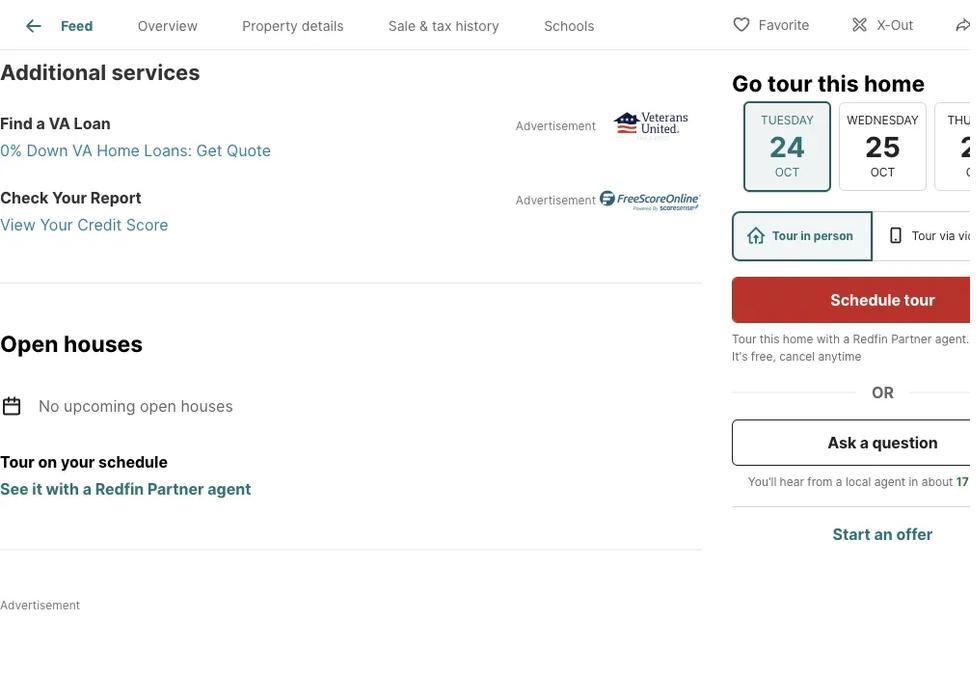 Task type: vqa. For each thing, say whether or not it's contained in the screenshot.
second OCT
yes



Task type: describe. For each thing, give the bounding box(es) containing it.
open
[[0, 331, 58, 358]]

it
[[32, 480, 42, 499]]

&
[[420, 18, 428, 34]]

an
[[875, 525, 893, 544]]

services
[[111, 59, 200, 85]]

agent.
[[936, 332, 970, 346]]

25
[[866, 130, 901, 163]]

view
[[0, 216, 36, 234]]

feed
[[61, 18, 93, 34]]

out
[[891, 17, 914, 33]]

with inside tour on your schedule see it with a redfin partner agent
[[46, 480, 79, 499]]

no
[[39, 397, 59, 416]]

upcoming
[[64, 397, 136, 416]]

tour for go
[[768, 69, 813, 97]]

find
[[0, 114, 33, 133]]

ask a question
[[828, 433, 939, 452]]

get
[[196, 141, 223, 160]]

sale & tax history
[[389, 18, 500, 34]]

history
[[456, 18, 500, 34]]

home inside tour this home with a redfin partner agent. it's free, cancel anytime
[[783, 332, 814, 346]]

additional
[[0, 59, 106, 85]]

redfin inside tour this home with a redfin partner agent. it's free, cancel anytime
[[854, 332, 889, 346]]

0 vertical spatial va
[[49, 114, 70, 133]]

agent inside tour on your schedule see it with a redfin partner agent
[[208, 480, 251, 499]]

1 vertical spatial your
[[40, 216, 73, 234]]

find a va loan 0% down va home loans: get quote
[[0, 114, 271, 160]]

person
[[814, 229, 854, 243]]

list box containing tour in person
[[732, 211, 971, 262]]

start an offer
[[833, 525, 934, 544]]

0% down va home loans: get quote link
[[0, 139, 714, 163]]

1 horizontal spatial houses
[[181, 397, 233, 416]]

feed link
[[22, 14, 93, 38]]

check your report view your credit score
[[0, 189, 168, 234]]

a inside tour on your schedule see it with a redfin partner agent
[[83, 480, 92, 499]]

property
[[243, 18, 298, 34]]

loan
[[74, 114, 111, 133]]

or
[[872, 383, 895, 402]]

ask
[[828, 433, 857, 452]]

favorite button
[[716, 4, 826, 44]]

score
[[126, 216, 168, 234]]

details
[[302, 18, 344, 34]]

offer
[[897, 525, 934, 544]]

advertisement for find a va loan 0% down va home loans: get quote
[[516, 120, 596, 134]]

you'll hear from a local agent in about 17
[[749, 475, 970, 489]]

schools
[[544, 18, 595, 34]]

vid
[[959, 229, 971, 243]]

a inside tour this home with a redfin partner agent. it's free, cancel anytime
[[844, 332, 850, 346]]

thu
[[948, 113, 971, 127]]

on
[[38, 453, 57, 472]]

credit
[[77, 216, 122, 234]]

go tour this home
[[732, 69, 926, 97]]

partner inside tour this home with a redfin partner agent. it's free, cancel anytime
[[892, 332, 932, 346]]

a inside button
[[860, 433, 869, 452]]

question
[[873, 433, 939, 452]]

open houses
[[0, 331, 143, 358]]

free,
[[752, 350, 777, 364]]

loans:
[[144, 141, 192, 160]]

in inside tour in person option
[[801, 229, 812, 243]]

1 vertical spatial va
[[72, 141, 92, 160]]

tour this home with a redfin partner agent. it's free, cancel anytime
[[732, 332, 970, 364]]

tour for tour on your schedule see it with a redfin partner agent
[[0, 453, 34, 472]]



Task type: locate. For each thing, give the bounding box(es) containing it.
no upcoming open houses
[[39, 397, 233, 416]]

tour in person
[[773, 229, 854, 243]]

overview
[[138, 18, 198, 34]]

0 horizontal spatial partner
[[148, 480, 204, 499]]

see
[[0, 480, 29, 499]]

1 vertical spatial tour
[[905, 290, 936, 309]]

this inside tour this home with a redfin partner agent. it's free, cancel anytime
[[760, 332, 780, 346]]

1 vertical spatial with
[[46, 480, 79, 499]]

1 vertical spatial houses
[[181, 397, 233, 416]]

a inside the find a va loan 0% down va home loans: get quote
[[36, 114, 45, 133]]

x-out button
[[834, 4, 931, 44]]

a right the from
[[837, 475, 843, 489]]

your up credit
[[52, 189, 87, 207]]

0 vertical spatial your
[[52, 189, 87, 207]]

quote
[[227, 141, 271, 160]]

Thu button
[[935, 102, 971, 191]]

1 vertical spatial advertisement
[[516, 194, 596, 208]]

0 vertical spatial houses
[[64, 331, 143, 358]]

it's
[[732, 350, 748, 364]]

overview tab
[[115, 3, 220, 49]]

a up anytime
[[844, 332, 850, 346]]

va up down
[[49, 114, 70, 133]]

0 vertical spatial in
[[801, 229, 812, 243]]

schedule tour button
[[732, 277, 971, 323]]

1 vertical spatial redfin
[[95, 480, 144, 499]]

va
[[49, 114, 70, 133], [72, 141, 92, 160]]

houses right open
[[181, 397, 233, 416]]

tour left "person"
[[773, 229, 799, 243]]

wednesday
[[848, 113, 919, 127]]

your
[[61, 453, 95, 472]]

a right find at left
[[36, 114, 45, 133]]

2 vertical spatial advertisement
[[0, 599, 80, 613]]

1 oct from the left
[[776, 165, 800, 179]]

tour in person option
[[732, 211, 873, 262]]

tour up 'see'
[[0, 453, 34, 472]]

tour for tour via vid
[[912, 229, 937, 243]]

tour via vid
[[912, 229, 971, 243]]

home
[[97, 141, 140, 160]]

0 vertical spatial redfin
[[854, 332, 889, 346]]

in left "person"
[[801, 229, 812, 243]]

1 vertical spatial home
[[783, 332, 814, 346]]

agent
[[875, 475, 906, 489], [208, 480, 251, 499]]

1 vertical spatial in
[[910, 475, 919, 489]]

your right view
[[40, 216, 73, 234]]

2 oct from the left
[[871, 165, 896, 179]]

houses
[[64, 331, 143, 358], [181, 397, 233, 416]]

tuesday 24 oct
[[761, 113, 814, 179]]

with
[[817, 332, 841, 346], [46, 480, 79, 499]]

property details tab
[[220, 3, 366, 49]]

tour inside tour on your schedule see it with a redfin partner agent
[[0, 453, 34, 472]]

0 vertical spatial home
[[865, 69, 926, 97]]

in left "about"
[[910, 475, 919, 489]]

1 vertical spatial partner
[[148, 480, 204, 499]]

this up free,
[[760, 332, 780, 346]]

tab list
[[0, 0, 633, 49]]

this up "wednesday"
[[818, 69, 859, 97]]

oct
[[776, 165, 800, 179], [871, 165, 896, 179]]

1 horizontal spatial partner
[[892, 332, 932, 346]]

1 horizontal spatial home
[[865, 69, 926, 97]]

1 horizontal spatial with
[[817, 332, 841, 346]]

open
[[140, 397, 177, 416]]

sale
[[389, 18, 416, 34]]

a
[[36, 114, 45, 133], [844, 332, 850, 346], [860, 433, 869, 452], [837, 475, 843, 489], [83, 480, 92, 499]]

anytime
[[819, 350, 862, 364]]

schools tab
[[522, 3, 617, 49]]

1 horizontal spatial redfin
[[854, 332, 889, 346]]

favorite
[[759, 17, 810, 33]]

redfin down schedule
[[95, 480, 144, 499]]

1 horizontal spatial tour
[[905, 290, 936, 309]]

down
[[27, 141, 68, 160]]

hear
[[780, 475, 805, 489]]

your
[[52, 189, 87, 207], [40, 216, 73, 234]]

redfin inside tour on your schedule see it with a redfin partner agent
[[95, 480, 144, 499]]

oct inside wednesday 25 oct
[[871, 165, 896, 179]]

redfin up anytime
[[854, 332, 889, 346]]

1 horizontal spatial agent
[[875, 475, 906, 489]]

sale & tax history tab
[[366, 3, 522, 49]]

wednesday 25 oct
[[848, 113, 919, 179]]

0 horizontal spatial agent
[[208, 480, 251, 499]]

schedule
[[98, 453, 168, 472]]

va down the loan
[[72, 141, 92, 160]]

0 horizontal spatial with
[[46, 480, 79, 499]]

list box
[[732, 211, 971, 262]]

see it with a redfin partner agent button
[[0, 480, 251, 499]]

1 horizontal spatial in
[[910, 475, 919, 489]]

1 horizontal spatial this
[[818, 69, 859, 97]]

None button
[[744, 101, 832, 192], [840, 102, 927, 191], [744, 101, 832, 192], [840, 102, 927, 191]]

0 horizontal spatial oct
[[776, 165, 800, 179]]

0 horizontal spatial tour
[[768, 69, 813, 97]]

start an offer link
[[833, 525, 934, 544]]

oct for 25
[[871, 165, 896, 179]]

schedule tour
[[831, 290, 936, 309]]

home up cancel
[[783, 332, 814, 346]]

local
[[846, 475, 872, 489]]

tuesday
[[761, 113, 814, 127]]

1 vertical spatial this
[[760, 332, 780, 346]]

a down "your"
[[83, 480, 92, 499]]

0 horizontal spatial home
[[783, 332, 814, 346]]

oct down 25
[[871, 165, 896, 179]]

17
[[957, 475, 970, 489]]

go
[[732, 69, 763, 97]]

tour for tour this home with a redfin partner agent. it's free, cancel anytime
[[732, 332, 757, 346]]

property details
[[243, 18, 344, 34]]

additional services
[[0, 59, 200, 85]]

home
[[865, 69, 926, 97], [783, 332, 814, 346]]

0 horizontal spatial this
[[760, 332, 780, 346]]

redfin
[[854, 332, 889, 346], [95, 480, 144, 499]]

advertisement for check your report view your credit score
[[516, 194, 596, 208]]

oct for 24
[[776, 165, 800, 179]]

0 vertical spatial advertisement
[[516, 120, 596, 134]]

0 horizontal spatial houses
[[64, 331, 143, 358]]

0 vertical spatial tour
[[768, 69, 813, 97]]

tour
[[768, 69, 813, 97], [905, 290, 936, 309]]

via
[[940, 229, 956, 243]]

view your credit score link
[[0, 214, 714, 237]]

tour up "it's"
[[732, 332, 757, 346]]

tour inside tour this home with a redfin partner agent. it's free, cancel anytime
[[732, 332, 757, 346]]

schedule
[[831, 290, 901, 309]]

cancel
[[780, 350, 816, 364]]

1 horizontal spatial va
[[72, 141, 92, 160]]

0 horizontal spatial redfin
[[95, 480, 144, 499]]

in
[[801, 229, 812, 243], [910, 475, 919, 489]]

tour inside 'button'
[[905, 290, 936, 309]]

with up anytime
[[817, 332, 841, 346]]

tour left via
[[912, 229, 937, 243]]

this
[[818, 69, 859, 97], [760, 332, 780, 346]]

check
[[0, 189, 49, 207]]

tax
[[432, 18, 452, 34]]

partner left agent.
[[892, 332, 932, 346]]

24
[[770, 130, 806, 163]]

1 horizontal spatial oct
[[871, 165, 896, 179]]

0%
[[0, 141, 22, 160]]

about
[[922, 475, 954, 489]]

houses up upcoming
[[64, 331, 143, 358]]

0 vertical spatial this
[[818, 69, 859, 97]]

tour up agent.
[[905, 290, 936, 309]]

x-out
[[878, 17, 914, 33]]

report
[[91, 189, 142, 207]]

start
[[833, 525, 871, 544]]

tab list containing feed
[[0, 0, 633, 49]]

tour on your schedule see it with a redfin partner agent
[[0, 453, 251, 499]]

tour via vid option
[[873, 211, 971, 262]]

with right it
[[46, 480, 79, 499]]

with inside tour this home with a redfin partner agent. it's free, cancel anytime
[[817, 332, 841, 346]]

a right ask
[[860, 433, 869, 452]]

tour for tour in person
[[773, 229, 799, 243]]

ask a question button
[[732, 420, 971, 466]]

tour for schedule
[[905, 290, 936, 309]]

0 vertical spatial partner
[[892, 332, 932, 346]]

partner inside tour on your schedule see it with a redfin partner agent
[[148, 480, 204, 499]]

oct inside tuesday 24 oct
[[776, 165, 800, 179]]

0 vertical spatial with
[[817, 332, 841, 346]]

you'll
[[749, 475, 777, 489]]

0 horizontal spatial va
[[49, 114, 70, 133]]

partner down schedule
[[148, 480, 204, 499]]

x-
[[878, 17, 891, 33]]

from
[[808, 475, 833, 489]]

tour up tuesday
[[768, 69, 813, 97]]

oct down 24
[[776, 165, 800, 179]]

home up "wednesday"
[[865, 69, 926, 97]]

0 horizontal spatial in
[[801, 229, 812, 243]]



